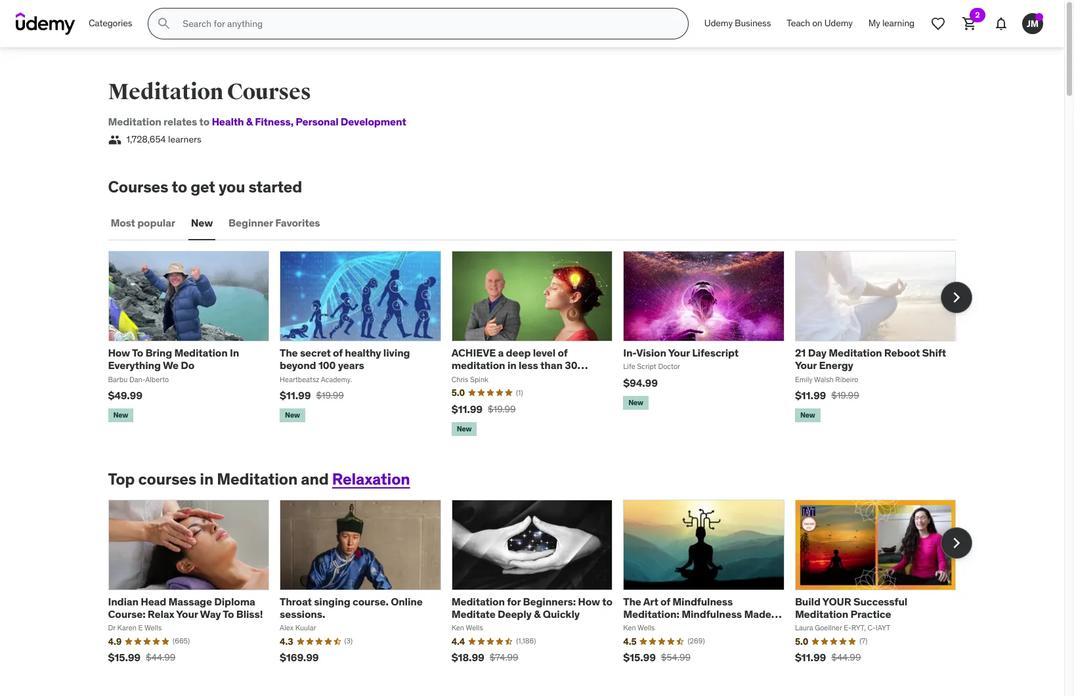 Task type: describe. For each thing, give the bounding box(es) containing it.
small image
[[108, 133, 121, 147]]

health & fitness link
[[212, 115, 291, 128]]

personal development link
[[291, 115, 406, 128]]

head
[[141, 595, 166, 608]]

practice
[[851, 608, 892, 621]]

relates
[[164, 115, 197, 128]]

course:
[[108, 608, 145, 621]]

diploma
[[214, 595, 255, 608]]

my
[[869, 17, 881, 29]]

2 udemy from the left
[[825, 17, 853, 29]]

throat singing course. online sessions. link
[[280, 595, 423, 621]]

less
[[519, 359, 538, 372]]

deep
[[506, 346, 531, 359]]

meditation
[[452, 359, 505, 372]]

submit search image
[[157, 16, 172, 32]]

the secret of healthy living beyond 100 years link
[[280, 346, 410, 372]]

how inside how to bring meditation in everything we do
[[108, 346, 130, 359]]

learners
[[168, 134, 202, 145]]

course.
[[353, 595, 389, 608]]

years
[[338, 359, 364, 372]]

beginner
[[229, 216, 273, 230]]

courses to get you started
[[108, 177, 302, 197]]

2 link
[[954, 8, 986, 39]]

made
[[745, 608, 772, 621]]

the art of mindfulness meditation:  mindfulness made simple link
[[624, 595, 782, 633]]

and
[[301, 469, 329, 489]]

carousel element containing indian head massage diploma course: relax your way to bliss!
[[108, 500, 973, 674]]

day
[[808, 346, 827, 359]]

to inside how to bring meditation in everything we do
[[132, 346, 143, 359]]

secret
[[300, 346, 331, 359]]

meditation for beginners: how to meditate deeply & quickly link
[[452, 595, 613, 621]]

21 day meditation reboot shift your energy link
[[795, 346, 947, 372]]

meditation inside build your successful meditation practice
[[795, 608, 849, 621]]

healthy
[[345, 346, 381, 359]]

teach on udemy link
[[779, 8, 861, 39]]

the secret of healthy living beyond 100 years
[[280, 346, 410, 372]]

0 horizontal spatial to
[[172, 177, 187, 197]]

living
[[384, 346, 410, 359]]

1 horizontal spatial your
[[668, 346, 690, 359]]

get
[[191, 177, 215, 197]]

notifications image
[[994, 16, 1010, 32]]

way
[[200, 608, 221, 621]]

categories button
[[81, 8, 140, 39]]

jm
[[1027, 17, 1039, 29]]

level
[[533, 346, 556, 359]]

singing
[[314, 595, 351, 608]]

& inside the "meditation for beginners: how to meditate deeply & quickly"
[[534, 608, 541, 621]]

online
[[391, 595, 423, 608]]

bliss!
[[236, 608, 263, 621]]

your inside 21 day meditation reboot shift your energy
[[795, 359, 817, 372]]

1,728,654 learners
[[126, 134, 202, 145]]

teach
[[787, 17, 811, 29]]

how inside the "meditation for beginners: how to meditate deeply & quickly"
[[578, 595, 600, 608]]

of for art
[[661, 595, 671, 608]]

udemy business
[[705, 17, 771, 29]]

in-vision your lifescript
[[624, 346, 739, 359]]

your
[[823, 595, 852, 608]]

throat singing course. online sessions.
[[280, 595, 423, 621]]

relax
[[148, 608, 174, 621]]

we
[[163, 359, 179, 372]]

sessions.
[[280, 608, 325, 621]]

0 vertical spatial &
[[246, 115, 253, 128]]

meditation inside 21 day meditation reboot shift your energy
[[829, 346, 883, 359]]

0 horizontal spatial in
[[200, 469, 214, 489]]

than
[[541, 359, 563, 372]]

throat
[[280, 595, 312, 608]]

in inside achieve a deep level of meditation in less than 30 seconds
[[508, 359, 517, 372]]

for
[[507, 595, 521, 608]]

new
[[191, 216, 213, 230]]

indian
[[108, 595, 139, 608]]

of inside achieve a deep level of meditation in less than 30 seconds
[[558, 346, 568, 359]]

21
[[795, 346, 806, 359]]

started
[[249, 177, 302, 197]]

jm link
[[1018, 8, 1049, 39]]

mindfulness left the made
[[682, 608, 742, 621]]

Search for anything text field
[[180, 12, 673, 35]]

2
[[976, 10, 980, 20]]

categories
[[89, 17, 132, 29]]

vision
[[637, 346, 667, 359]]

1 horizontal spatial courses
[[227, 78, 311, 106]]

meditation up relates
[[108, 78, 223, 106]]

most
[[111, 216, 135, 230]]



Task type: locate. For each thing, give the bounding box(es) containing it.
udemy left "business"
[[705, 17, 733, 29]]

0 vertical spatial to
[[199, 115, 210, 128]]

personal
[[296, 115, 339, 128]]

& right deeply
[[534, 608, 541, 621]]

meditation relates to health & fitness personal development
[[108, 115, 406, 128]]

mindfulness
[[673, 595, 733, 608], [682, 608, 742, 621]]

next image for 21 day meditation reboot shift your energy
[[946, 287, 967, 308]]

how to bring meditation in everything we do
[[108, 346, 239, 372]]

0 horizontal spatial how
[[108, 346, 130, 359]]

1 horizontal spatial &
[[534, 608, 541, 621]]

a
[[498, 346, 504, 359]]

courses up fitness
[[227, 78, 311, 106]]

top
[[108, 469, 135, 489]]

top courses in meditation and relaxation
[[108, 469, 410, 489]]

relaxation
[[332, 469, 410, 489]]

beginner favorites button
[[226, 208, 323, 239]]

udemy business link
[[697, 8, 779, 39]]

on
[[813, 17, 823, 29]]

100
[[319, 359, 336, 372]]

wishlist image
[[931, 16, 947, 32]]

1 udemy from the left
[[705, 17, 733, 29]]

meditation:
[[624, 608, 680, 621]]

the for the art of mindfulness meditation:  mindfulness made simple
[[624, 595, 642, 608]]

you
[[219, 177, 245, 197]]

2 carousel element from the top
[[108, 500, 973, 674]]

in right courses
[[200, 469, 214, 489]]

1 vertical spatial courses
[[108, 177, 168, 197]]

the left secret
[[280, 346, 298, 359]]

build your successful meditation practice
[[795, 595, 908, 621]]

courses
[[227, 78, 311, 106], [108, 177, 168, 197]]

how left bring
[[108, 346, 130, 359]]

1 horizontal spatial in
[[508, 359, 517, 372]]

most popular
[[111, 216, 175, 230]]

0 horizontal spatial &
[[246, 115, 253, 128]]

most popular button
[[108, 208, 178, 239]]

your
[[668, 346, 690, 359], [795, 359, 817, 372], [176, 608, 198, 621]]

your right vision
[[668, 346, 690, 359]]

build your successful meditation practice link
[[795, 595, 908, 621]]

2 horizontal spatial your
[[795, 359, 817, 372]]

2 vertical spatial to
[[603, 595, 613, 608]]

meditation courses
[[108, 78, 311, 106]]

of right level
[[558, 346, 568, 359]]

0 vertical spatial to
[[132, 346, 143, 359]]

1 horizontal spatial to
[[199, 115, 210, 128]]

1 vertical spatial to
[[172, 177, 187, 197]]

you have alerts image
[[1036, 13, 1044, 21]]

bring
[[145, 346, 172, 359]]

meditation left for
[[452, 595, 505, 608]]

to left bring
[[132, 346, 143, 359]]

achieve
[[452, 346, 496, 359]]

0 vertical spatial how
[[108, 346, 130, 359]]

massage
[[169, 595, 212, 608]]

of right secret
[[333, 346, 343, 359]]

1 carousel element from the top
[[108, 251, 973, 439]]

the art of mindfulness meditation:  mindfulness made simple
[[624, 595, 772, 633]]

1 vertical spatial carousel element
[[108, 500, 973, 674]]

reboot
[[885, 346, 920, 359]]

courses
[[138, 469, 197, 489]]

2 next image from the top
[[946, 533, 967, 554]]

1 vertical spatial how
[[578, 595, 600, 608]]

mindfulness right art
[[673, 595, 733, 608]]

to inside the "meditation for beginners: how to meditate deeply & quickly"
[[603, 595, 613, 608]]

how right the beginners:
[[578, 595, 600, 608]]

deeply
[[498, 608, 532, 621]]

meditation right the day
[[829, 346, 883, 359]]

meditation for beginners: how to meditate deeply & quickly
[[452, 595, 613, 621]]

lifescript
[[692, 346, 739, 359]]

to left art
[[603, 595, 613, 608]]

1 horizontal spatial of
[[558, 346, 568, 359]]

1,728,654
[[126, 134, 166, 145]]

1 next image from the top
[[946, 287, 967, 308]]

1 vertical spatial next image
[[946, 533, 967, 554]]

udemy
[[705, 17, 733, 29], [825, 17, 853, 29]]

30
[[565, 359, 578, 372]]

your inside indian head massage diploma course: relax your way to bliss!
[[176, 608, 198, 621]]

carousel element containing how to bring meditation in everything we do
[[108, 251, 973, 439]]

0 horizontal spatial courses
[[108, 177, 168, 197]]

my learning link
[[861, 8, 923, 39]]

fitness
[[255, 115, 291, 128]]

favorites
[[275, 216, 320, 230]]

meditation up 1,728,654
[[108, 115, 161, 128]]

1 vertical spatial the
[[624, 595, 642, 608]]

21 day meditation reboot shift your energy
[[795, 346, 947, 372]]

0 horizontal spatial to
[[132, 346, 143, 359]]

energy
[[819, 359, 854, 372]]

meditation left in
[[174, 346, 228, 359]]

your left energy
[[795, 359, 817, 372]]

quickly
[[543, 608, 580, 621]]

shift
[[923, 346, 947, 359]]

meditation inside how to bring meditation in everything we do
[[174, 346, 228, 359]]

0 horizontal spatial the
[[280, 346, 298, 359]]

of inside the art of mindfulness meditation:  mindfulness made simple
[[661, 595, 671, 608]]

popular
[[137, 216, 175, 230]]

achieve a deep level of meditation in less than 30 seconds link
[[452, 346, 588, 385]]

indian head massage diploma course: relax your way to bliss!
[[108, 595, 263, 621]]

meditation inside the "meditation for beginners: how to meditate deeply & quickly"
[[452, 595, 505, 608]]

teach on udemy
[[787, 17, 853, 29]]

1 vertical spatial in
[[200, 469, 214, 489]]

1 horizontal spatial to
[[223, 608, 234, 621]]

udemy image
[[16, 12, 76, 35]]

the left art
[[624, 595, 642, 608]]

development
[[341, 115, 406, 128]]

0 vertical spatial courses
[[227, 78, 311, 106]]

the for the secret of healthy living beyond 100 years
[[280, 346, 298, 359]]

1 horizontal spatial the
[[624, 595, 642, 608]]

seconds
[[452, 371, 493, 385]]

2 horizontal spatial to
[[603, 595, 613, 608]]

1 vertical spatial &
[[534, 608, 541, 621]]

to left get
[[172, 177, 187, 197]]

beyond
[[280, 359, 316, 372]]

shopping cart with 2 items image
[[962, 16, 978, 32]]

the inside the secret of healthy living beyond 100 years
[[280, 346, 298, 359]]

my learning
[[869, 17, 915, 29]]

of right art
[[661, 595, 671, 608]]

next image for build your successful meditation practice
[[946, 533, 967, 554]]

in-vision your lifescript link
[[624, 346, 739, 359]]

of inside the secret of healthy living beyond 100 years
[[333, 346, 343, 359]]

new button
[[188, 208, 216, 239]]

meditation left and
[[217, 469, 298, 489]]

art
[[644, 595, 659, 608]]

beginners:
[[523, 595, 576, 608]]

0 vertical spatial next image
[[946, 287, 967, 308]]

udemy right on
[[825, 17, 853, 29]]

to inside indian head massage diploma course: relax your way to bliss!
[[223, 608, 234, 621]]

carousel element
[[108, 251, 973, 439], [108, 500, 973, 674]]

in-
[[624, 346, 637, 359]]

0 horizontal spatial udemy
[[705, 17, 733, 29]]

do
[[181, 359, 195, 372]]

simple
[[624, 620, 658, 633]]

0 vertical spatial carousel element
[[108, 251, 973, 439]]

meditation
[[108, 78, 223, 106], [108, 115, 161, 128], [174, 346, 228, 359], [829, 346, 883, 359], [217, 469, 298, 489], [452, 595, 505, 608], [795, 608, 849, 621]]

health
[[212, 115, 244, 128]]

indian head massage diploma course: relax your way to bliss! link
[[108, 595, 263, 621]]

1 horizontal spatial udemy
[[825, 17, 853, 29]]

relaxation link
[[332, 469, 410, 489]]

the
[[280, 346, 298, 359], [624, 595, 642, 608]]

meditation left practice
[[795, 608, 849, 621]]

0 horizontal spatial of
[[333, 346, 343, 359]]

business
[[735, 17, 771, 29]]

in
[[508, 359, 517, 372], [200, 469, 214, 489]]

of
[[333, 346, 343, 359], [558, 346, 568, 359], [661, 595, 671, 608]]

build
[[795, 595, 821, 608]]

everything
[[108, 359, 161, 372]]

0 horizontal spatial your
[[176, 608, 198, 621]]

of for secret
[[333, 346, 343, 359]]

your left way
[[176, 608, 198, 621]]

how
[[108, 346, 130, 359], [578, 595, 600, 608]]

to left health
[[199, 115, 210, 128]]

1 horizontal spatial how
[[578, 595, 600, 608]]

courses up most popular
[[108, 177, 168, 197]]

how to bring meditation in everything we do link
[[108, 346, 239, 372]]

successful
[[854, 595, 908, 608]]

learning
[[883, 17, 915, 29]]

in left less at the bottom of page
[[508, 359, 517, 372]]

to right way
[[223, 608, 234, 621]]

achieve a deep level of meditation in less than 30 seconds
[[452, 346, 578, 385]]

0 vertical spatial the
[[280, 346, 298, 359]]

in
[[230, 346, 239, 359]]

1 vertical spatial to
[[223, 608, 234, 621]]

the inside the art of mindfulness meditation:  mindfulness made simple
[[624, 595, 642, 608]]

next image
[[946, 287, 967, 308], [946, 533, 967, 554]]

2 horizontal spatial of
[[661, 595, 671, 608]]

0 vertical spatial in
[[508, 359, 517, 372]]

& right health
[[246, 115, 253, 128]]

beginner favorites
[[229, 216, 320, 230]]



Task type: vqa. For each thing, say whether or not it's contained in the screenshot.
Psychology, within THE KAIN RAMSAY PSYCHOLOGY, SOCIAL PSYCHOLOGY
no



